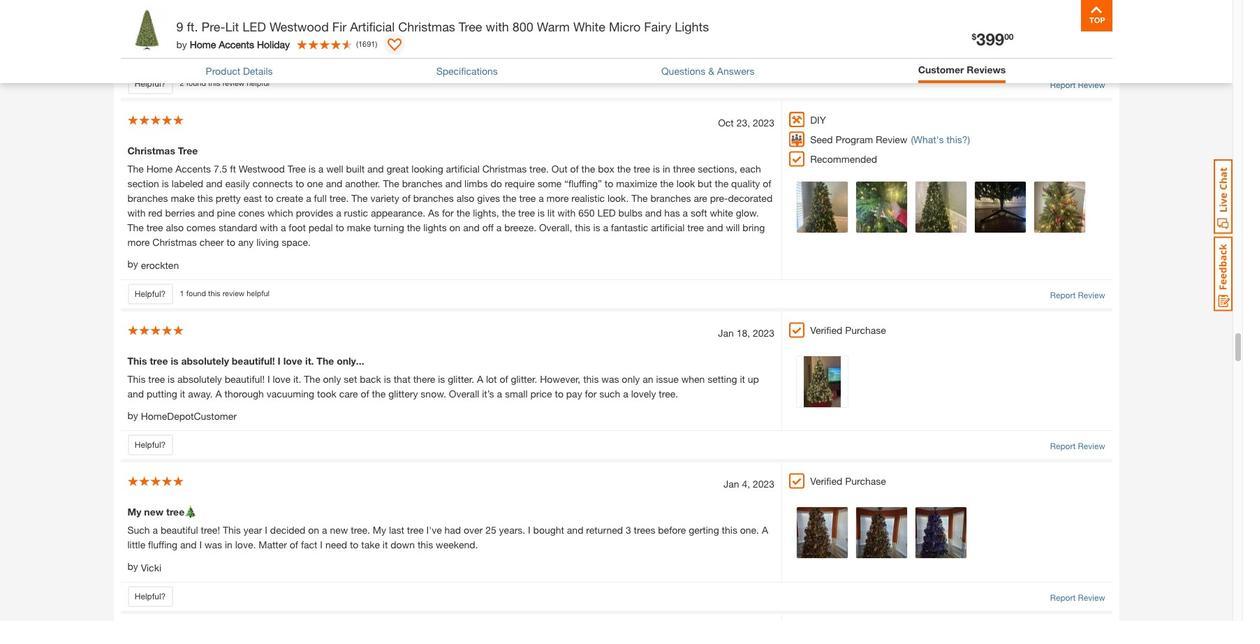 Task type: vqa. For each thing, say whether or not it's contained in the screenshot.
Tools
no



Task type: describe. For each thing, give the bounding box(es) containing it.
with up 'living'
[[260, 221, 278, 233]]

review for by
[[223, 78, 245, 88]]

westwood inside christmas tree the home accents 7.5 ft westwood tree is a well built and great looking artificial christmas tree. out of the box the tree is in three sections, each section is labeled and easily connects to one and another. the branches and limbs do require some "fluffing" to maximize the look but the quality of branches make this pretty east to create a full tree. the variety of branches also gives the tree a more realistic look. the branches are pre-decorated with red berries and pine cones which provides a rustic appearance. as for the lights, the tree is lit with 650 led bulbs and has a soft white glow. the tree also comes standard with a foot pedal to make turning the lights on and off a breeze. overall, this is a fantastic artificial tree and will bring more christmas cheer to any living space.
[[239, 163, 285, 174]]

lit
[[548, 207, 555, 218]]

report for jan 4, 2023
[[1051, 593, 1076, 603]]

report review button for oct 23, 2023
[[1051, 289, 1106, 302]]

and down 7.5
[[206, 177, 223, 189]]

pretty
[[216, 192, 241, 204]]

this tree is absolutely beautiful! i love it. the only... this tree is absolutely beautiful! i love it. the only set back is that there is glitter. a lot of glitter. however, this was only an issue when setting it up and putting it away. a thorough vacuuming took care of the glittery snow. overall it's a small price to pay for such a lovely tree.
[[128, 355, 760, 399]]

year
[[244, 524, 262, 536]]

25
[[486, 524, 497, 536]]

price
[[531, 388, 552, 399]]

returned
[[587, 524, 623, 536]]

jan for jan 4, 2023
[[724, 478, 740, 490]]

had
[[445, 524, 461, 536]]

a left well
[[319, 163, 324, 174]]

23,
[[737, 116, 751, 128]]

erockten button
[[141, 258, 179, 272]]

2 only from the left
[[622, 373, 640, 385]]

1 horizontal spatial make
[[347, 221, 371, 233]]

2023 for jan 18, 2023
[[753, 327, 775, 339]]

off
[[483, 221, 494, 233]]

this down product
[[208, 78, 221, 88]]

to inside this tree is absolutely beautiful! i love it. the only... this tree is absolutely beautiful! i love it. the only set back is that there is glitter. a lot of glitter. however, this was only an issue when setting it up and putting it away. a thorough vacuuming took care of the glittery snow. overall it's a small price to pay for such a lovely tree.
[[555, 388, 564, 399]]

4 helpful? from the top
[[135, 591, 166, 602]]

seed
[[811, 133, 833, 145]]

on inside my new tree🎄 such a beautiful tree! this year i decided on a new tree. my last tree i've had over 25 years. i bought and returned 3 trees before gerting this one. a little fluffing and i was in love. matter of fact i need to take it down this weekend.
[[308, 524, 319, 536]]

1 report review from the top
[[1051, 79, 1106, 90]]

a up the fluffing
[[153, 524, 158, 536]]

the up pre-
[[715, 177, 729, 189]]

jan 4, 2023
[[724, 478, 775, 490]]

pre-
[[711, 192, 728, 204]]

christmas up display icon
[[398, 19, 456, 34]]

1 helpful? from the top
[[135, 78, 166, 89]]

by for by vicki
[[128, 561, 138, 573]]

1 horizontal spatial more
[[547, 192, 569, 204]]

of down the back
[[361, 388, 369, 399]]

review for christmas tree
[[223, 289, 245, 298]]

away.
[[188, 388, 213, 399]]

only...
[[337, 355, 364, 367]]

white
[[574, 19, 606, 34]]

1 vertical spatial it
[[180, 388, 185, 399]]

my new tree🎄 such a beautiful tree! this year i decided on a new tree. my last tree i've had over 25 years. i bought and returned 3 trees before gerting this one. a little fluffing and i was in love. matter of fact i need to take it down this weekend.
[[128, 506, 769, 551]]

quality
[[732, 177, 761, 189]]

2 found this review helpful
[[180, 78, 270, 88]]

this right 1
[[208, 289, 221, 298]]

the up by erockten
[[128, 221, 144, 233]]

fantastic
[[611, 221, 649, 233]]

and down well
[[326, 177, 343, 189]]

display image
[[388, 38, 402, 52]]

1 horizontal spatial tree
[[288, 163, 306, 174]]

2023 for oct 23, 2023
[[753, 116, 775, 128]]

a up need
[[322, 524, 327, 536]]

1 vertical spatial this
[[128, 373, 146, 385]]

lit
[[225, 19, 239, 34]]

airtazgirl
[[141, 49, 178, 61]]

1 glitter. from the left
[[448, 373, 475, 385]]

live chat image
[[1215, 159, 1233, 234]]

great
[[387, 163, 409, 174]]

branches down looking
[[402, 177, 443, 189]]

"fluffing"
[[565, 177, 602, 189]]

lights,
[[473, 207, 499, 218]]

the left "lights,"
[[457, 207, 471, 218]]

(what's this?) link
[[912, 132, 971, 147]]

when
[[682, 373, 705, 385]]

customer reviews
[[919, 64, 1007, 75]]

this left one.
[[722, 524, 738, 536]]

this down labeled
[[197, 192, 213, 204]]

accents inside christmas tree the home accents 7.5 ft westwood tree is a well built and great looking artificial christmas tree. out of the box the tree is in three sections, each section is labeled and easily connects to one and another. the branches and limbs do require some "fluffing" to maximize the look but the quality of branches make this pretty east to create a full tree. the variety of branches also gives the tree a more realistic look. the branches are pre-decorated with red berries and pine cones which provides a rustic appearance. as for the lights, the tree is lit with 650 led bulbs and has a soft white glow. the tree also comes standard with a foot pedal to make turning the lights on and off a breeze. overall, this is a fantastic artificial tree and will bring more christmas cheer to any living space.
[[176, 163, 211, 174]]

and left limbs
[[446, 177, 462, 189]]

0 horizontal spatial new
[[144, 506, 164, 518]]

the left look
[[661, 177, 674, 189]]

0 vertical spatial tree
[[459, 19, 483, 34]]

one
[[307, 177, 323, 189]]

and left has on the top right of page
[[646, 207, 662, 218]]

built
[[346, 163, 365, 174]]

0 vertical spatial make
[[171, 192, 195, 204]]

the down require
[[503, 192, 517, 204]]

and down beautiful
[[180, 539, 197, 551]]

down
[[391, 539, 415, 551]]

feedback link image
[[1215, 236, 1233, 312]]

diy
[[811, 114, 827, 126]]

little
[[128, 539, 145, 551]]

a inside my new tree🎄 such a beautiful tree! this year i decided on a new tree. my last tree i've had over 25 years. i bought and returned 3 trees before gerting this one. a little fluffing and i was in love. matter of fact i need to take it down this weekend.
[[762, 524, 769, 536]]

the down another. at left
[[352, 192, 368, 204]]

christmas up do
[[483, 163, 527, 174]]

the left the only...
[[317, 355, 334, 367]]

lights
[[675, 19, 709, 34]]

a left 'foot' on the left top of the page
[[281, 221, 286, 233]]

1 vertical spatial beautiful!
[[225, 373, 265, 385]]

399
[[977, 29, 1005, 49]]

the left lights on the left of the page
[[407, 221, 421, 233]]

sections,
[[698, 163, 738, 174]]

tree. right full
[[330, 192, 349, 204]]

vicki button
[[141, 561, 161, 575]]

found for by
[[186, 78, 206, 88]]

a left full
[[306, 192, 311, 204]]

overall,
[[539, 221, 573, 233]]

a left rustic
[[336, 207, 342, 218]]

of up appearance.
[[402, 192, 411, 204]]

tree🎄
[[166, 506, 197, 518]]

beautiful
[[161, 524, 198, 536]]

1 helpful? button from the top
[[128, 73, 173, 94]]

maximize
[[616, 177, 658, 189]]

glittery
[[389, 388, 418, 399]]

to left any
[[227, 236, 236, 248]]

care
[[339, 388, 358, 399]]

reviews
[[967, 64, 1007, 75]]

vacuuming
[[267, 388, 315, 399]]

has
[[665, 207, 680, 218]]

thorough
[[225, 388, 264, 399]]

0 vertical spatial beautiful!
[[232, 355, 275, 367]]

program
[[836, 133, 874, 145]]

1 report review button from the top
[[1051, 79, 1106, 91]]

(what's this?)
[[912, 133, 971, 145]]

take
[[361, 539, 380, 551]]

such
[[128, 524, 150, 536]]

questions
[[662, 65, 706, 77]]

0 horizontal spatial tree
[[178, 144, 198, 156]]

0 horizontal spatial it.
[[294, 373, 301, 385]]

of right quality
[[763, 177, 772, 189]]

matter
[[259, 539, 287, 551]]

a right "it's"
[[497, 388, 502, 399]]

a right has on the top right of page
[[683, 207, 688, 218]]

in inside christmas tree the home accents 7.5 ft westwood tree is a well built and great looking artificial christmas tree. out of the box the tree is in three sections, each section is labeled and easily connects to one and another. the branches and limbs do require some "fluffing" to maximize the look but the quality of branches make this pretty east to create a full tree. the variety of branches also gives the tree a more realistic look. the branches are pre-decorated with red berries and pine cones which provides a rustic appearance. as for the lights, the tree is lit with 650 led bulbs and has a soft white glow. the tree also comes standard with a foot pedal to make turning the lights on and off a breeze. overall, this is a fantastic artificial tree and will bring more christmas cheer to any living space.
[[663, 163, 671, 174]]

do
[[491, 177, 502, 189]]

to right pedal
[[336, 221, 344, 233]]

box
[[598, 163, 615, 174]]

0 vertical spatial artificial
[[446, 163, 480, 174]]

purchase for jan 4, 2023
[[846, 475, 887, 487]]

report review for oct 23, 2023
[[1051, 290, 1106, 300]]

$
[[972, 31, 977, 42]]

a left fantastic on the top
[[603, 221, 609, 233]]

report review for jan 4, 2023
[[1051, 593, 1106, 603]]

vicki
[[141, 562, 161, 574]]

0 vertical spatial it
[[740, 373, 746, 385]]

purchase for jan 18, 2023
[[846, 324, 887, 336]]

airtazgirl button
[[141, 47, 178, 62]]

erockten
[[141, 259, 179, 271]]

ft
[[230, 163, 236, 174]]

product details
[[206, 65, 273, 77]]

by homedepotcustomer
[[128, 409, 237, 422]]

in inside my new tree🎄 such a beautiful tree! this year i decided on a new tree. my last tree i've had over 25 years. i bought and returned 3 trees before gerting this one. a little fluffing and i was in love. matter of fact i need to take it down this weekend.
[[225, 539, 233, 551]]

of inside my new tree🎄 such a beautiful tree! this year i decided on a new tree. my last tree i've had over 25 years. i bought and returned 3 trees before gerting this one. a little fluffing and i was in love. matter of fact i need to take it down this weekend.
[[290, 539, 298, 551]]

a down 'some'
[[539, 192, 544, 204]]

verified for jan 4, 2023
[[811, 475, 843, 487]]

foot
[[289, 221, 306, 233]]

the up took on the bottom left
[[304, 373, 321, 385]]

create
[[276, 192, 304, 204]]

oct
[[719, 116, 734, 128]]

details
[[243, 65, 273, 77]]

branches up has on the top right of page
[[651, 192, 691, 204]]

specifications
[[437, 65, 498, 77]]

1
[[180, 289, 184, 298]]

love.
[[235, 539, 256, 551]]

2 helpful? from the top
[[135, 288, 166, 299]]

and right 'bought'
[[567, 524, 584, 536]]

before
[[659, 524, 686, 536]]

pay
[[567, 388, 583, 399]]

verified purchase for jan 4, 2023
[[811, 475, 887, 487]]

by for by erockten
[[128, 258, 138, 270]]

by for by homedepotcustomer
[[128, 409, 138, 421]]

answers
[[718, 65, 755, 77]]

connects
[[253, 177, 293, 189]]

this down 650
[[575, 221, 591, 233]]

a right the off on the top of the page
[[497, 221, 502, 233]]

fir
[[333, 19, 347, 34]]

to down connects
[[265, 192, 274, 204]]

by for by airtazgirl
[[128, 47, 138, 59]]

with right lit
[[558, 207, 576, 218]]

such
[[600, 388, 621, 399]]

the down maximize
[[632, 192, 648, 204]]

some
[[538, 177, 562, 189]]

on inside christmas tree the home accents 7.5 ft westwood tree is a well built and great looking artificial christmas tree. out of the box the tree is in three sections, each section is labeled and easily connects to one and another. the branches and limbs do require some "fluffing" to maximize the look but the quality of branches make this pretty east to create a full tree. the variety of branches also gives the tree a more realistic look. the branches are pre-decorated with red berries and pine cones which provides a rustic appearance. as for the lights, the tree is lit with 650 led bulbs and has a soft white glow. the tree also comes standard with a foot pedal to make turning the lights on and off a breeze. overall, this is a fantastic artificial tree and will bring more christmas cheer to any living space.
[[450, 221, 461, 233]]

up
[[748, 373, 760, 385]]

it's
[[482, 388, 495, 399]]

the right "box"
[[618, 163, 631, 174]]



Task type: locate. For each thing, give the bounding box(es) containing it.
1 purchase from the top
[[846, 324, 887, 336]]

there
[[413, 373, 436, 385]]

3 report from the top
[[1051, 441, 1076, 452]]

also down berries
[[166, 221, 184, 233]]

years.
[[499, 524, 526, 536]]

review right 1
[[223, 289, 245, 298]]

0 horizontal spatial more
[[128, 236, 150, 248]]

tree
[[459, 19, 483, 34], [178, 144, 198, 156], [288, 163, 306, 174]]

tree. inside my new tree🎄 such a beautiful tree! this year i decided on a new tree. my last tree i've had over 25 years. i bought and returned 3 trees before gerting this one. a little fluffing and i was in love. matter of fact i need to take it down this weekend.
[[351, 524, 370, 536]]

2023 right the 4,
[[753, 478, 775, 490]]

to inside my new tree🎄 such a beautiful tree! this year i decided on a new tree. my last tree i've had over 25 years. i bought and returned 3 trees before gerting this one. a little fluffing and i was in love. matter of fact i need to take it down this weekend.
[[350, 539, 359, 551]]

0 vertical spatial this
[[128, 355, 147, 367]]

( 1691 )
[[356, 39, 378, 48]]

of right lot
[[500, 373, 508, 385]]

product image image
[[124, 7, 169, 52]]

this down i've
[[418, 539, 433, 551]]

by left homedepotcustomer button
[[128, 409, 138, 421]]

the up "fluffing"
[[582, 163, 596, 174]]

glitter. up 'small'
[[511, 373, 538, 385]]

soft
[[691, 207, 708, 218]]

by down 9
[[176, 38, 187, 50]]

fairy
[[644, 19, 672, 34]]

0 horizontal spatial accents
[[176, 163, 211, 174]]

0 vertical spatial accents
[[219, 38, 254, 50]]

to left take
[[350, 539, 359, 551]]

2 report review button from the top
[[1051, 289, 1106, 302]]

1 vertical spatial more
[[128, 236, 150, 248]]

1 vertical spatial absolutely
[[178, 373, 222, 385]]

0 vertical spatial verified purchase
[[811, 324, 887, 336]]

customer
[[919, 64, 965, 75]]

1 vertical spatial love
[[273, 373, 291, 385]]

to down "box"
[[605, 177, 614, 189]]

westwood
[[270, 19, 329, 34], [239, 163, 285, 174]]

variety
[[371, 192, 400, 204]]

tree. up take
[[351, 524, 370, 536]]

1 vertical spatial accents
[[176, 163, 211, 174]]

1 vertical spatial home
[[147, 163, 173, 174]]

tree. up 'some'
[[530, 163, 549, 174]]

require
[[505, 177, 535, 189]]

0 horizontal spatial a
[[216, 388, 222, 399]]

verified
[[811, 324, 843, 336], [811, 475, 843, 487]]

my up such
[[128, 506, 141, 518]]

found right 2
[[186, 78, 206, 88]]

bring
[[743, 221, 765, 233]]

4 helpful? button from the top
[[128, 587, 173, 607]]

1 vertical spatial westwood
[[239, 163, 285, 174]]

1 horizontal spatial new
[[330, 524, 348, 536]]

3 helpful? button from the top
[[128, 435, 173, 456]]

1 vertical spatial verified purchase
[[811, 475, 887, 487]]

this inside this tree is absolutely beautiful! i love it. the only... this tree is absolutely beautiful! i love it. the only set back is that there is glitter. a lot of glitter. however, this was only an issue when setting it up and putting it away. a thorough vacuuming took care of the glittery snow. overall it's a small price to pay for such a lovely tree.
[[584, 373, 599, 385]]

1 vertical spatial jan
[[724, 478, 740, 490]]

by inside by erockten
[[128, 258, 138, 270]]

1 horizontal spatial it
[[383, 539, 388, 551]]

a
[[477, 373, 484, 385], [216, 388, 222, 399], [762, 524, 769, 536]]

back
[[360, 373, 381, 385]]

branches up as
[[414, 192, 454, 204]]

1 horizontal spatial glitter.
[[511, 373, 538, 385]]

report review for jan 18, 2023
[[1051, 441, 1106, 452]]

space.
[[282, 236, 311, 248]]

this up love.
[[223, 524, 241, 536]]

0 vertical spatial absolutely
[[181, 355, 229, 367]]

look.
[[608, 192, 629, 204]]

report
[[1051, 79, 1076, 90], [1051, 290, 1076, 300], [1051, 441, 1076, 452], [1051, 593, 1076, 603]]

helpful down 'living'
[[247, 289, 270, 298]]

0 horizontal spatial for
[[442, 207, 454, 218]]

will
[[726, 221, 740, 233]]

for inside christmas tree the home accents 7.5 ft westwood tree is a well built and great looking artificial christmas tree. out of the box the tree is in three sections, each section is labeled and easily connects to one and another. the branches and limbs do require some "fluffing" to maximize the look but the quality of branches make this pretty east to create a full tree. the variety of branches also gives the tree a more realistic look. the branches are pre-decorated with red berries and pine cones which provides a rustic appearance. as for the lights, the tree is lit with 650 led bulbs and has a soft white glow. the tree also comes standard with a foot pedal to make turning the lights on and off a breeze. overall, this is a fantastic artificial tree and will bring more christmas cheer to any living space.
[[442, 207, 454, 218]]

home inside christmas tree the home accents 7.5 ft westwood tree is a well built and great looking artificial christmas tree. out of the box the tree is in three sections, each section is labeled and easily connects to one and another. the branches and limbs do require some "fluffing" to maximize the look but the quality of branches make this pretty east to create a full tree. the variety of branches also gives the tree a more realistic look. the branches are pre-decorated with red berries and pine cones which provides a rustic appearance. as for the lights, the tree is lit with 650 led bulbs and has a soft white glow. the tree also comes standard with a foot pedal to make turning the lights on and off a breeze. overall, this is a fantastic artificial tree and will bring more christmas cheer to any living space.
[[147, 163, 173, 174]]

helpful down details
[[247, 78, 270, 88]]

jan left 18,
[[719, 327, 734, 339]]

it inside my new tree🎄 such a beautiful tree! this year i decided on a new tree. my last tree i've had over 25 years. i bought and returned 3 trees before gerting this one. a little fluffing and i was in love. matter of fact i need to take it down this weekend.
[[383, 539, 388, 551]]

limbs
[[465, 177, 488, 189]]

0 horizontal spatial it
[[180, 388, 185, 399]]

and left the off on the top of the page
[[464, 221, 480, 233]]

a right such
[[624, 388, 629, 399]]

only up took on the bottom left
[[323, 373, 341, 385]]

0 vertical spatial purchase
[[846, 324, 887, 336]]

1 2023 from the top
[[753, 116, 775, 128]]

branches down the 'section'
[[128, 192, 168, 204]]

1 vertical spatial new
[[330, 524, 348, 536]]

1 horizontal spatial artificial
[[651, 221, 685, 233]]

lovely
[[631, 388, 657, 399]]

was inside my new tree🎄 such a beautiful tree! this year i decided on a new tree. my last tree i've had over 25 years. i bought and returned 3 trees before gerting this one. a little fluffing and i was in love. matter of fact i need to take it down this weekend.
[[205, 539, 222, 551]]

new up such
[[144, 506, 164, 518]]

fluffing
[[148, 539, 178, 551]]

&
[[709, 65, 715, 77]]

0 vertical spatial also
[[457, 192, 475, 204]]

by left erockten button at the top of the page
[[128, 258, 138, 270]]

white
[[710, 207, 734, 218]]

make down rustic
[[347, 221, 371, 233]]

this up by homedepotcustomer
[[128, 373, 146, 385]]

2 verified from the top
[[811, 475, 843, 487]]

that
[[394, 373, 411, 385]]

pedal
[[309, 221, 333, 233]]

0 vertical spatial new
[[144, 506, 164, 518]]

more up by erockten
[[128, 236, 150, 248]]

4 report from the top
[[1051, 593, 1076, 603]]

1 horizontal spatial home
[[190, 38, 216, 50]]

questions & answers button
[[662, 64, 755, 78], [662, 64, 755, 78]]

review for oct 23, 2023
[[1079, 290, 1106, 300]]

0 vertical spatial review
[[223, 78, 245, 88]]

1 report from the top
[[1051, 79, 1076, 90]]

1 vertical spatial also
[[166, 221, 184, 233]]

0 horizontal spatial only
[[323, 373, 341, 385]]

of
[[571, 163, 579, 174], [763, 177, 772, 189], [402, 192, 411, 204], [500, 373, 508, 385], [361, 388, 369, 399], [290, 539, 298, 551]]

0 vertical spatial love
[[283, 355, 303, 367]]

love
[[283, 355, 303, 367], [273, 373, 291, 385]]

helpful? button down by erockten
[[128, 283, 173, 304]]

1 vertical spatial a
[[216, 388, 222, 399]]

verified for jan 18, 2023
[[811, 324, 843, 336]]

over
[[464, 524, 483, 536]]

this
[[128, 355, 147, 367], [128, 373, 146, 385], [223, 524, 241, 536]]

the
[[128, 163, 144, 174], [383, 177, 400, 189], [352, 192, 368, 204], [632, 192, 648, 204], [128, 221, 144, 233], [317, 355, 334, 367], [304, 373, 321, 385]]

westwood up connects
[[239, 163, 285, 174]]

0 horizontal spatial led
[[243, 19, 266, 34]]

make up berries
[[171, 192, 195, 204]]

0 vertical spatial led
[[243, 19, 266, 34]]

bulbs
[[619, 207, 643, 218]]

and down white
[[707, 221, 724, 233]]

9 ft. pre-lit led westwood fir artificial christmas tree with 800 warm white micro fairy lights
[[176, 19, 709, 34]]

overall
[[449, 388, 480, 399]]

tree!
[[201, 524, 220, 536]]

on right lights on the left of the page
[[450, 221, 461, 233]]

0 horizontal spatial my
[[128, 506, 141, 518]]

1 verified purchase from the top
[[811, 324, 887, 336]]

1 only from the left
[[323, 373, 341, 385]]

helpful? button down 'by airtazgirl'
[[128, 73, 173, 94]]

this right however,
[[584, 373, 599, 385]]

0 horizontal spatial artificial
[[446, 163, 480, 174]]

report for oct 23, 2023
[[1051, 290, 1076, 300]]

the up the 'section'
[[128, 163, 144, 174]]

2 verified purchase from the top
[[811, 475, 887, 487]]

2 horizontal spatial tree
[[459, 19, 483, 34]]

2 horizontal spatial it
[[740, 373, 746, 385]]

by erockten
[[128, 258, 179, 271]]

0 vertical spatial verified
[[811, 324, 843, 336]]

only left an
[[622, 373, 640, 385]]

1 found from the top
[[186, 78, 206, 88]]

more up lit
[[547, 192, 569, 204]]

this up putting
[[128, 355, 147, 367]]

0 vertical spatial for
[[442, 207, 454, 218]]

1 review from the top
[[223, 78, 245, 88]]

1 horizontal spatial accents
[[219, 38, 254, 50]]

provides
[[296, 207, 334, 218]]

1 vertical spatial it.
[[294, 373, 301, 385]]

1 vertical spatial was
[[205, 539, 222, 551]]

0 vertical spatial 2023
[[753, 116, 775, 128]]

2 vertical spatial tree
[[288, 163, 306, 174]]

0 vertical spatial in
[[663, 163, 671, 174]]

by vicki
[[128, 561, 161, 574]]

0 vertical spatial more
[[547, 192, 569, 204]]

0 horizontal spatial in
[[225, 539, 233, 551]]

comes
[[187, 221, 216, 233]]

led inside christmas tree the home accents 7.5 ft westwood tree is a well built and great looking artificial christmas tree. out of the box the tree is in three sections, each section is labeled and easily connects to one and another. the branches and limbs do require some "fluffing" to maximize the look but the quality of branches make this pretty east to create a full tree. the variety of branches also gives the tree a more realistic look. the branches are pre-decorated with red berries and pine cones which provides a rustic appearance. as for the lights, the tree is lit with 650 led bulbs and has a soft white glow. the tree also comes standard with a foot pedal to make turning the lights on and off a breeze. overall, this is a fantastic artificial tree and will bring more christmas cheer to any living space.
[[598, 207, 616, 218]]

0 vertical spatial found
[[186, 78, 206, 88]]

3 helpful? from the top
[[135, 440, 166, 450]]

and up another. at left
[[368, 163, 384, 174]]

1 vertical spatial helpful
[[247, 289, 270, 298]]

1 vertical spatial my
[[373, 524, 386, 536]]

of right out
[[571, 163, 579, 174]]

2 vertical spatial a
[[762, 524, 769, 536]]

2 2023 from the top
[[753, 327, 775, 339]]

1 vertical spatial verified
[[811, 475, 843, 487]]

tree. inside this tree is absolutely beautiful! i love it. the only... this tree is absolutely beautiful! i love it. the only set back is that there is glitter. a lot of glitter. however, this was only an issue when setting it up and putting it away. a thorough vacuuming took care of the glittery snow. overall it's a small price to pay for such a lovely tree.
[[659, 388, 679, 399]]

2 helpful from the top
[[247, 289, 270, 298]]

2023 right 18,
[[753, 327, 775, 339]]

1 vertical spatial purchase
[[846, 475, 887, 487]]

took
[[317, 388, 337, 399]]

2 horizontal spatial a
[[762, 524, 769, 536]]

3 report review button from the top
[[1051, 441, 1106, 453]]

the
[[582, 163, 596, 174], [618, 163, 631, 174], [661, 177, 674, 189], [715, 177, 729, 189], [503, 192, 517, 204], [457, 207, 471, 218], [502, 207, 516, 218], [407, 221, 421, 233], [372, 388, 386, 399]]

christmas up erockten
[[153, 236, 197, 248]]

by for by home accents holiday
[[176, 38, 187, 50]]

decorated
[[728, 192, 773, 204]]

2 vertical spatial this
[[223, 524, 241, 536]]

0 vertical spatial helpful
[[247, 78, 270, 88]]

an
[[643, 373, 654, 385]]

lights
[[424, 221, 447, 233]]

each
[[740, 163, 762, 174]]

bought
[[534, 524, 565, 536]]

gives
[[477, 192, 500, 204]]

helpful for christmas tree
[[247, 289, 270, 298]]

2 helpful? button from the top
[[128, 283, 173, 304]]

2023 for jan 4, 2023
[[753, 478, 775, 490]]

the inside this tree is absolutely beautiful! i love it. the only... this tree is absolutely beautiful! i love it. the only set back is that there is glitter. a lot of glitter. however, this was only an issue when setting it up and putting it away. a thorough vacuuming took care of the glittery snow. overall it's a small price to pay for such a lovely tree.
[[372, 388, 386, 399]]

0 vertical spatial it.
[[305, 355, 314, 367]]

a left lot
[[477, 373, 484, 385]]

purchase
[[846, 324, 887, 336], [846, 475, 887, 487]]

was inside this tree is absolutely beautiful! i love it. the only... this tree is absolutely beautiful! i love it. the only set back is that there is glitter. a lot of glitter. however, this was only an issue when setting it up and putting it away. a thorough vacuuming took care of the glittery snow. overall it's a small price to pay for such a lovely tree.
[[602, 373, 620, 385]]

0 vertical spatial home
[[190, 38, 216, 50]]

3 2023 from the top
[[753, 478, 775, 490]]

jan for jan 18, 2023
[[719, 327, 734, 339]]

home down ft.
[[190, 38, 216, 50]]

by inside by homedepotcustomer
[[128, 409, 138, 421]]

recommended
[[811, 153, 878, 165]]

1 vertical spatial make
[[347, 221, 371, 233]]

with left 800
[[486, 19, 509, 34]]

the up "variety"
[[383, 177, 400, 189]]

1 horizontal spatial also
[[457, 192, 475, 204]]

questions & answers
[[662, 65, 755, 77]]

4 report review button from the top
[[1051, 592, 1106, 605]]

verified purchase for jan 18, 2023
[[811, 324, 887, 336]]

0 horizontal spatial glitter.
[[448, 373, 475, 385]]

0 vertical spatial westwood
[[270, 19, 329, 34]]

trees
[[634, 524, 656, 536]]

was down tree!
[[205, 539, 222, 551]]

found for christmas tree
[[186, 289, 206, 298]]

1 vertical spatial 2023
[[753, 327, 775, 339]]

product
[[206, 65, 240, 77]]

0 horizontal spatial was
[[205, 539, 222, 551]]

1 horizontal spatial was
[[602, 373, 620, 385]]

1 found this review helpful
[[180, 289, 270, 298]]

berries
[[165, 207, 195, 218]]

this?)
[[947, 133, 971, 145]]

for inside this tree is absolutely beautiful! i love it. the only... this tree is absolutely beautiful! i love it. the only set back is that there is glitter. a lot of glitter. however, this was only an issue when setting it up and putting it away. a thorough vacuuming took care of the glittery snow. overall it's a small price to pay for such a lovely tree.
[[585, 388, 597, 399]]

2 purchase from the top
[[846, 475, 887, 487]]

the up breeze.
[[502, 207, 516, 218]]

to left one
[[296, 177, 304, 189]]

this inside my new tree🎄 such a beautiful tree! this year i decided on a new tree. my last tree i've had over 25 years. i bought and returned 3 trees before gerting this one. a little fluffing and i was in love. matter of fact i need to take it down this weekend.
[[223, 524, 241, 536]]

2 vertical spatial 2023
[[753, 478, 775, 490]]

3 report review from the top
[[1051, 441, 1106, 452]]

1 horizontal spatial in
[[663, 163, 671, 174]]

2 vertical spatial it
[[383, 539, 388, 551]]

fact
[[301, 539, 318, 551]]

tree up connects
[[288, 163, 306, 174]]

cones
[[238, 207, 265, 218]]

1 vertical spatial in
[[225, 539, 233, 551]]

1 vertical spatial for
[[585, 388, 597, 399]]

review down product details at the top of the page
[[223, 78, 245, 88]]

helpful? down by erockten
[[135, 288, 166, 299]]

led right lit
[[243, 19, 266, 34]]

1 vertical spatial tree
[[178, 144, 198, 156]]

by inside by vicki
[[128, 561, 138, 573]]

1 vertical spatial led
[[598, 207, 616, 218]]

and inside this tree is absolutely beautiful! i love it. the only... this tree is absolutely beautiful! i love it. the only set back is that there is glitter. a lot of glitter. however, this was only an issue when setting it up and putting it away. a thorough vacuuming took care of the glittery snow. overall it's a small price to pay for such a lovely tree.
[[128, 388, 144, 399]]

jan
[[719, 327, 734, 339], [724, 478, 740, 490]]

0 horizontal spatial also
[[166, 221, 184, 233]]

helpful for by
[[247, 78, 270, 88]]

jan left the 4,
[[724, 478, 740, 490]]

for right pay
[[585, 388, 597, 399]]

2 found from the top
[[186, 289, 206, 298]]

1 vertical spatial on
[[308, 524, 319, 536]]

1 horizontal spatial a
[[477, 373, 484, 385]]

tree up labeled
[[178, 144, 198, 156]]

1 verified from the top
[[811, 324, 843, 336]]

0 horizontal spatial make
[[171, 192, 195, 204]]

1 vertical spatial review
[[223, 289, 245, 298]]

report review
[[1051, 79, 1106, 90], [1051, 290, 1106, 300], [1051, 441, 1106, 452], [1051, 593, 1106, 603]]

by inside 'by airtazgirl'
[[128, 47, 138, 59]]

turning
[[374, 221, 404, 233]]

$ 399 00
[[972, 29, 1014, 49]]

1 vertical spatial artificial
[[651, 221, 685, 233]]

helpful? down by homedepotcustomer
[[135, 440, 166, 450]]

report review button for jan 18, 2023
[[1051, 441, 1106, 453]]

of left fact
[[290, 539, 298, 551]]

ft.
[[187, 19, 198, 34]]

0 horizontal spatial home
[[147, 163, 173, 174]]

artificial up limbs
[[446, 163, 480, 174]]

east
[[244, 192, 262, 204]]

red
[[148, 207, 163, 218]]

with left red
[[128, 207, 146, 218]]

2 report review from the top
[[1051, 290, 1106, 300]]

(what's
[[912, 133, 945, 145]]

home up the 'section'
[[147, 163, 173, 174]]

and left putting
[[128, 388, 144, 399]]

tree. down issue
[[659, 388, 679, 399]]

i've
[[427, 524, 442, 536]]

0 vertical spatial my
[[128, 506, 141, 518]]

led
[[243, 19, 266, 34], [598, 207, 616, 218]]

1 horizontal spatial for
[[585, 388, 597, 399]]

4 report review from the top
[[1051, 593, 1106, 603]]

breeze.
[[505, 221, 537, 233]]

1 horizontal spatial led
[[598, 207, 616, 218]]

helpful? button down "vicki"
[[128, 587, 173, 607]]

0 horizontal spatial on
[[308, 524, 319, 536]]

report for jan 18, 2023
[[1051, 441, 1076, 452]]

living
[[257, 236, 279, 248]]

report review button for jan 4, 2023
[[1051, 592, 1106, 605]]

christmas up the 'section'
[[128, 144, 175, 156]]

2 review from the top
[[223, 289, 245, 298]]

0 vertical spatial jan
[[719, 327, 734, 339]]

2 report from the top
[[1051, 290, 1076, 300]]

also down limbs
[[457, 192, 475, 204]]

jan 18, 2023
[[719, 327, 775, 339]]

review for jan 4, 2023
[[1079, 593, 1106, 603]]

1 vertical spatial found
[[186, 289, 206, 298]]

1 helpful from the top
[[247, 78, 270, 88]]

2 glitter. from the left
[[511, 373, 538, 385]]

appearance.
[[371, 207, 426, 218]]

review for jan 18, 2023
[[1079, 441, 1106, 452]]

my left 'last'
[[373, 524, 386, 536]]

accents up labeled
[[176, 163, 211, 174]]

1 horizontal spatial my
[[373, 524, 386, 536]]

0 vertical spatial a
[[477, 373, 484, 385]]

homedepotcustomer
[[141, 410, 237, 422]]

tree inside my new tree🎄 such a beautiful tree! this year i decided on a new tree. my last tree i've had over 25 years. i bought and returned 3 trees before gerting this one. a little fluffing and i was in love. matter of fact i need to take it down this weekend.
[[407, 524, 424, 536]]

1 horizontal spatial on
[[450, 221, 461, 233]]

and up comes
[[198, 207, 214, 218]]



